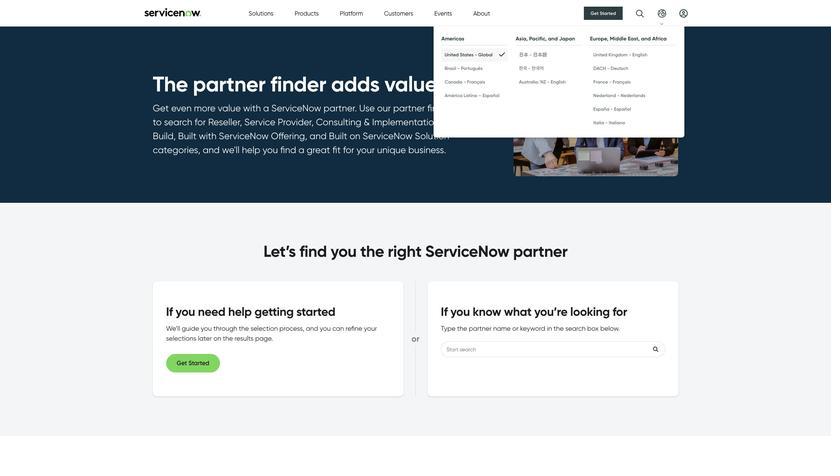 Task type: locate. For each thing, give the bounding box(es) containing it.
français down 'brasil - português' 'link'
[[467, 79, 485, 85]]

deutsch
[[611, 65, 628, 71]]

français
[[467, 79, 485, 85], [613, 79, 631, 85]]

- right canada
[[464, 79, 466, 85]]

english up dach - deutsch link
[[632, 52, 647, 58]]

east,
[[628, 35, 640, 42]]

- right 日本
[[529, 52, 532, 58]]

italia - italiano link
[[590, 116, 676, 130]]

- right españa
[[611, 106, 613, 112]]

brasil - português link
[[441, 62, 508, 75]]

united up dach
[[593, 52, 607, 58]]

dach - deutsch link
[[590, 62, 676, 75]]

한국 - 한국어
[[519, 65, 544, 71]]

français for europe, middle east, and africa
[[613, 79, 631, 85]]

français down deutsch
[[613, 79, 631, 85]]

- down 한국 - 한국어 "link"
[[547, 79, 550, 85]]

- inside 'link'
[[457, 65, 460, 71]]

1 horizontal spatial and
[[641, 35, 651, 42]]

latina
[[464, 92, 477, 98]]

0 horizontal spatial english
[[551, 79, 566, 85]]

go to servicenow account image
[[679, 9, 688, 17]]

0 vertical spatial español
[[482, 92, 499, 98]]

–
[[478, 92, 481, 98]]

and right east,
[[641, 35, 651, 42]]

middle
[[610, 35, 626, 42]]

- for españa - español
[[611, 106, 613, 112]]

states
[[460, 52, 474, 58]]

- for nederland - nederlands
[[617, 92, 619, 98]]

- for australia/nz - english
[[547, 79, 550, 85]]

1 horizontal spatial united
[[593, 52, 607, 58]]

australia/nz
[[519, 79, 546, 85]]

0 horizontal spatial français
[[467, 79, 485, 85]]

nederlands
[[621, 92, 645, 98]]

español
[[482, 92, 499, 98], [614, 106, 631, 112]]

canada - français link
[[441, 75, 508, 89]]

about button
[[473, 9, 490, 18]]

- right brasil
[[457, 65, 460, 71]]

0 horizontal spatial and
[[548, 35, 558, 42]]

nederland - nederlands link
[[590, 89, 676, 102]]

united inside "link"
[[593, 52, 607, 58]]

français for americas
[[467, 79, 485, 85]]

españa
[[593, 106, 609, 112]]

and
[[548, 35, 558, 42], [641, 35, 651, 42]]

customers button
[[384, 9, 413, 18]]

0 horizontal spatial español
[[482, 92, 499, 98]]

américa latina – español link
[[441, 89, 508, 102]]

américa
[[445, 92, 462, 98]]

italiano
[[609, 120, 625, 126]]

united for americas
[[445, 52, 459, 58]]

- right 한국
[[528, 65, 531, 71]]

united
[[445, 52, 459, 58], [593, 52, 607, 58]]

canada - français
[[445, 79, 485, 85]]

united up brasil
[[445, 52, 459, 58]]

- right nederland
[[617, 92, 619, 98]]

- right france
[[609, 79, 611, 85]]

2 français from the left
[[613, 79, 631, 85]]

日本 - 日本語 link
[[516, 48, 582, 62]]

africa
[[652, 35, 667, 42]]

- right the italia
[[605, 120, 608, 126]]

português
[[461, 65, 483, 71]]

2 and from the left
[[641, 35, 651, 42]]

europe, middle east, and africa
[[590, 35, 667, 42]]

1 français from the left
[[467, 79, 485, 85]]

américa latina – español
[[445, 92, 499, 98]]

english
[[632, 52, 647, 58], [551, 79, 566, 85]]

1 vertical spatial español
[[614, 106, 631, 112]]

2 united from the left
[[593, 52, 607, 58]]

global
[[478, 52, 493, 58]]

italia - italiano
[[593, 120, 625, 126]]

- for canada - français
[[464, 79, 466, 85]]

kingdom
[[609, 52, 628, 58]]

1 united from the left
[[445, 52, 459, 58]]

australia/nz - english
[[519, 79, 566, 85]]

- for italia - italiano
[[605, 120, 608, 126]]

united inside "link"
[[445, 52, 459, 58]]

español right –
[[482, 92, 499, 98]]

-
[[475, 52, 477, 58], [529, 52, 532, 58], [629, 52, 631, 58], [457, 65, 460, 71], [528, 65, 531, 71], [607, 65, 609, 71], [464, 79, 466, 85], [547, 79, 550, 85], [609, 79, 611, 85], [617, 92, 619, 98], [611, 106, 613, 112], [605, 120, 608, 126]]

get started link
[[584, 7, 623, 20]]

한국 - 한국어 link
[[516, 62, 582, 75]]

0 horizontal spatial united
[[445, 52, 459, 58]]

get
[[591, 10, 599, 16]]

0 vertical spatial english
[[632, 52, 647, 58]]

1 horizontal spatial english
[[632, 52, 647, 58]]

1 horizontal spatial français
[[613, 79, 631, 85]]

dach
[[593, 65, 606, 71]]

and left japan
[[548, 35, 558, 42]]

日本語
[[533, 52, 547, 58]]

한국
[[519, 65, 527, 71]]

- right dach
[[607, 65, 609, 71]]

asia, pacific, and japan
[[516, 35, 575, 42]]

español down nederland - nederlands
[[614, 106, 631, 112]]

- right kingdom
[[629, 52, 631, 58]]

- right the "states"
[[475, 52, 477, 58]]

pacific,
[[529, 35, 547, 42]]

1 horizontal spatial español
[[614, 106, 631, 112]]

nederland - nederlands
[[593, 92, 645, 98]]

english down 한국 - 한국어 "link"
[[551, 79, 566, 85]]



Task type: vqa. For each thing, say whether or not it's contained in the screenshot.
THE ASIA,
yes



Task type: describe. For each thing, give the bounding box(es) containing it.
events
[[434, 10, 452, 17]]

english inside "link"
[[632, 52, 647, 58]]

españa - español link
[[590, 102, 676, 116]]

nederland
[[593, 92, 616, 98]]

europe,
[[590, 35, 608, 42]]

- inside "link"
[[475, 52, 477, 58]]

france - français
[[593, 79, 631, 85]]

united kingdom - english
[[593, 52, 647, 58]]

日本 - 日本語
[[519, 52, 547, 58]]

한국어
[[532, 65, 544, 71]]

- for france - français
[[609, 79, 611, 85]]

platform button
[[340, 9, 363, 18]]

france
[[593, 79, 608, 85]]

about
[[473, 10, 490, 17]]

- for 한국 - 한국어
[[528, 65, 531, 71]]

get started
[[591, 10, 616, 16]]

solid image
[[499, 51, 504, 58]]

events button
[[434, 9, 452, 18]]

1 vertical spatial english
[[551, 79, 566, 85]]

products
[[295, 10, 319, 17]]

solutions button
[[249, 9, 273, 18]]

asia,
[[516, 35, 528, 42]]

日本
[[519, 52, 528, 58]]

france - français link
[[590, 75, 676, 89]]

italia
[[593, 120, 604, 126]]

- for brasil - português
[[457, 65, 460, 71]]

dach - deutsch
[[593, 65, 628, 71]]

japan
[[559, 35, 575, 42]]

canada
[[445, 79, 462, 85]]

españa - español
[[593, 106, 631, 112]]

brasil - português
[[445, 65, 483, 71]]

platform
[[340, 10, 363, 17]]

- for 日本 - 日本語
[[529, 52, 532, 58]]

customers
[[384, 10, 413, 17]]

united states - global
[[445, 52, 493, 58]]

americas
[[441, 35, 464, 42]]

united for europe, middle east, and africa
[[593, 52, 607, 58]]

solutions
[[249, 10, 273, 17]]

1 and from the left
[[548, 35, 558, 42]]

started
[[600, 10, 616, 16]]

products button
[[295, 9, 319, 18]]

united states - global link
[[441, 48, 508, 62]]

- for dach - deutsch
[[607, 65, 609, 71]]

brasil
[[445, 65, 456, 71]]

united kingdom - english link
[[590, 48, 676, 62]]

australia/nz - english link
[[516, 75, 582, 89]]

servicenow image
[[143, 8, 202, 16]]



